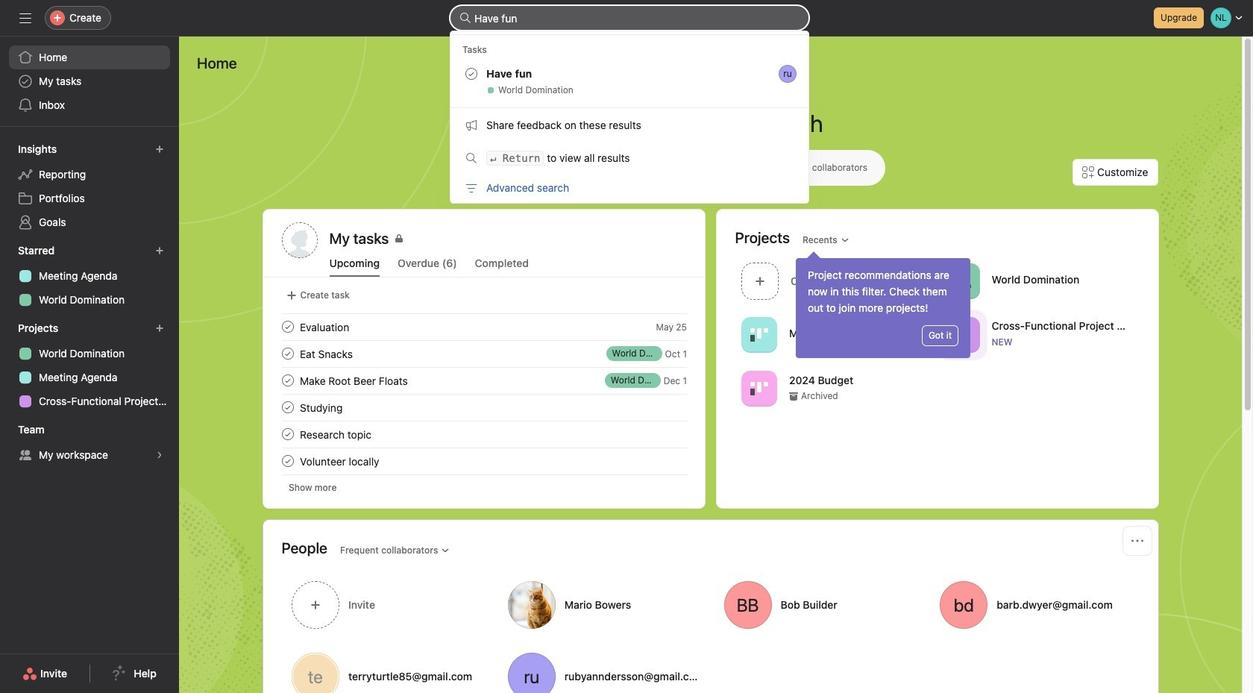 Task type: describe. For each thing, give the bounding box(es) containing it.
rocket image
[[953, 272, 971, 290]]

mark complete image for first mark complete option from the top
[[279, 318, 297, 336]]

teams element
[[0, 416, 179, 470]]

Search tasks, projects, and more text field
[[451, 6, 809, 30]]

line_and_symbols image
[[953, 326, 971, 344]]

prominent image
[[460, 12, 471, 24]]

new insights image
[[155, 145, 164, 154]]

actions image
[[1131, 535, 1143, 547]]

1 mark complete checkbox from the top
[[279, 398, 297, 416]]

board image
[[750, 326, 768, 344]]

mark complete image for second mark complete checkbox
[[279, 425, 297, 443]]

see details, my workspace image
[[155, 451, 164, 460]]

mark complete image for 1st mark complete checkbox from the bottom
[[279, 452, 297, 470]]

insights element
[[0, 136, 179, 237]]

new project or portfolio image
[[155, 324, 164, 333]]

2 mark complete checkbox from the top
[[279, 345, 297, 363]]



Task type: locate. For each thing, give the bounding box(es) containing it.
None field
[[451, 6, 809, 30]]

3 mark complete image from the top
[[279, 425, 297, 443]]

1 vertical spatial mark complete checkbox
[[279, 425, 297, 443]]

Mark complete checkbox
[[279, 318, 297, 336], [279, 345, 297, 363], [279, 372, 297, 389]]

0 vertical spatial mark complete checkbox
[[279, 398, 297, 416]]

board image
[[750, 379, 768, 397]]

projects element
[[0, 315, 179, 416]]

global element
[[0, 37, 179, 126]]

0 vertical spatial mark complete image
[[279, 318, 297, 336]]

1 mark complete image from the top
[[279, 318, 297, 336]]

starred element
[[0, 237, 179, 315]]

list item
[[735, 258, 938, 304], [264, 313, 705, 340], [264, 340, 705, 367], [264, 367, 705, 394], [264, 394, 705, 421], [264, 448, 705, 474]]

4 mark complete image from the top
[[279, 452, 297, 470]]

tooltip
[[796, 254, 971, 358]]

2 vertical spatial mark complete checkbox
[[279, 372, 297, 389]]

2 vertical spatial mark complete checkbox
[[279, 452, 297, 470]]

mark complete image
[[279, 345, 297, 363], [279, 398, 297, 416], [279, 425, 297, 443], [279, 452, 297, 470]]

mark complete image
[[279, 318, 297, 336], [279, 372, 297, 389]]

mark complete image for 2nd mark complete option from the top of the page
[[279, 345, 297, 363]]

1 vertical spatial mark complete image
[[279, 372, 297, 389]]

add items to starred image
[[155, 246, 164, 255]]

0 vertical spatial mark complete checkbox
[[279, 318, 297, 336]]

2 mark complete checkbox from the top
[[279, 425, 297, 443]]

hide sidebar image
[[19, 12, 31, 24]]

add profile photo image
[[282, 222, 317, 258]]

1 mark complete image from the top
[[279, 345, 297, 363]]

mark complete image for third mark complete checkbox from the bottom of the page
[[279, 398, 297, 416]]

1 vertical spatial mark complete checkbox
[[279, 345, 297, 363]]

1 mark complete checkbox from the top
[[279, 318, 297, 336]]

2 mark complete image from the top
[[279, 398, 297, 416]]

3 mark complete checkbox from the top
[[279, 452, 297, 470]]

mark complete image for first mark complete option from the bottom of the page
[[279, 372, 297, 389]]

3 mark complete checkbox from the top
[[279, 372, 297, 389]]

Mark complete checkbox
[[279, 398, 297, 416], [279, 425, 297, 443], [279, 452, 297, 470]]

2 mark complete image from the top
[[279, 372, 297, 389]]



Task type: vqa. For each thing, say whether or not it's contained in the screenshot.
1️⃣
no



